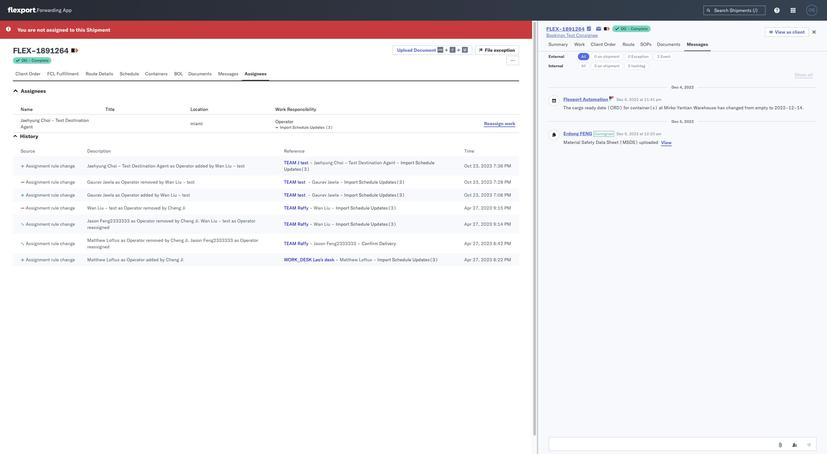 Task type: vqa. For each thing, say whether or not it's contained in the screenshot.
'Cheng' inside the Jason Feng2333333 as Operator removed by Cheng Ji. Wan Liu - test as Operator reassigned
yes



Task type: describe. For each thing, give the bounding box(es) containing it.
forwarding
[[37, 7, 62, 13]]

upload document button
[[393, 45, 473, 55]]

at for erdong feng
[[640, 131, 644, 136]]

file
[[485, 47, 493, 53]]

change for gaurav jawla as operator added by wan liu - test
[[60, 192, 75, 198]]

1 horizontal spatial dg
[[621, 26, 627, 31]]

2023 for 7:28
[[481, 179, 493, 185]]

(3)
[[326, 125, 333, 130]]

assignment for jason feng2333333 as operator removed by cheng ji. wan liu - test as operator reassigned
[[26, 221, 50, 227]]

2023 for 7:06
[[481, 192, 493, 198]]

history button
[[20, 133, 38, 139]]

dec for dec 5, 2022
[[672, 119, 679, 124]]

apr 27, 2023 9:15 pm
[[465, 205, 512, 211]]

document
[[414, 47, 436, 53]]

on for 0 hashtag
[[598, 63, 603, 68]]

route for route details
[[86, 71, 98, 77]]

view inside button
[[776, 29, 786, 35]]

team for wan liu - test as operator removed by cheng ji
[[284, 205, 297, 211]]

pm for apr 27, 2023 8:22 pm
[[505, 257, 512, 263]]

matthew loftus as operator removed by cheng ji. jason feng2333333 as operator reassigned
[[87, 237, 258, 250]]

client
[[793, 29, 806, 35]]

pm for apr 27, 2023 9:15 pm
[[505, 205, 512, 211]]

on for 0 exception
[[598, 54, 603, 59]]

team raffy - wan liu - import schedule updates(3) for apr 27, 2023 9:14 pm
[[284, 221, 397, 227]]

assignment rule change for wan liu - test as operator removed by cheng ji
[[26, 205, 75, 211]]

7:36
[[494, 163, 504, 169]]

4, for dec 4, 2022 at 11:41 pm
[[625, 97, 629, 102]]

source
[[21, 148, 35, 154]]

route details
[[86, 71, 113, 77]]

0 vertical spatial order
[[605, 41, 616, 47]]

cheng for matthew loftus as operator added by cheng ji
[[166, 257, 179, 263]]

containers
[[145, 71, 168, 77]]

team for gaurav jawla as operator added by wan liu - test
[[284, 192, 297, 198]]

fcl fulfillment
[[47, 71, 79, 77]]

change for matthew loftus as operator removed by cheng ji. jason feng2333333 as operator reassigned
[[60, 241, 75, 246]]

0 hashtag
[[629, 63, 646, 68]]

flexport
[[564, 96, 582, 102]]

erdong feng button
[[564, 131, 593, 136]]

removed down gaurav jawla as operator added by wan liu - test
[[143, 205, 161, 211]]

empty
[[756, 105, 769, 111]]

1 vertical spatial dg - complete
[[22, 58, 49, 63]]

team for jaehyung choi - test destination agent as operator added by wan liu - test
[[284, 160, 297, 166]]

0 vertical spatial ji
[[182, 205, 185, 211]]

apr for apr 27, 2023 8:42 pm
[[465, 241, 472, 246]]

reassign work
[[485, 120, 516, 126]]

0 horizontal spatial 1891264
[[36, 46, 69, 55]]

jaehyung for jaehyung choi - test destination agent as operator added by wan liu - test
[[87, 163, 106, 169]]

2023 for 8:22
[[481, 257, 493, 263]]

2 horizontal spatial agent
[[384, 160, 396, 166]]

os button
[[805, 3, 820, 18]]

location
[[191, 106, 208, 112]]

upload
[[398, 47, 413, 53]]

9:15
[[494, 205, 504, 211]]

miami
[[191, 121, 203, 126]]

safety
[[582, 139, 595, 145]]

1 vertical spatial messages button
[[216, 68, 242, 81]]

sops
[[641, 41, 652, 47]]

import inside import schedule updates(3)
[[401, 160, 415, 166]]

apr 27, 2023 9:14 pm
[[465, 221, 512, 227]]

agent for jaehyung choi - test destination agent as operator added by wan liu - test
[[157, 163, 169, 169]]

flexport. image
[[8, 7, 37, 14]]

route for route
[[623, 41, 635, 47]]

os
[[810, 8, 816, 13]]

wan inside 'jason feng2333333 as operator removed by cheng ji. wan liu - test as operator reassigned'
[[201, 218, 210, 224]]

2022-
[[775, 105, 789, 111]]

rule for jason feng2333333 as operator removed by cheng ji. wan liu - test as operator reassigned
[[51, 221, 59, 227]]

schedule inside import schedule updates(3)
[[416, 160, 435, 166]]

leo's
[[313, 257, 324, 263]]

12-
[[789, 105, 798, 111]]

schedule button
[[117, 68, 143, 81]]

external
[[549, 54, 565, 59]]

change for gaurav jawla as operator removed by wan liu - test
[[60, 179, 75, 185]]

containers button
[[143, 68, 172, 81]]

flexport automation
[[564, 96, 609, 102]]

liu inside 'jason feng2333333 as operator removed by cheng ji. wan liu - test as operator reassigned'
[[211, 218, 217, 224]]

app
[[63, 7, 72, 13]]

0 vertical spatial assignees
[[245, 71, 267, 77]]

0 horizontal spatial assignees
[[21, 88, 46, 94]]

summary
[[549, 41, 568, 47]]

automation
[[583, 96, 609, 102]]

j
[[298, 160, 300, 166]]

rule for gaurav jawla as operator removed by wan liu - test
[[51, 179, 59, 185]]

0 vertical spatial dg - complete
[[621, 26, 648, 31]]

details
[[99, 71, 113, 77]]

flex - 1891264
[[13, 46, 69, 55]]

you
[[17, 27, 26, 33]]

updates(3) inside import schedule updates(3)
[[284, 166, 310, 172]]

assignment for matthew loftus as operator removed by cheng ji. jason feng2333333 as operator reassigned
[[26, 241, 50, 246]]

pm for apr 27, 2023 8:42 pm
[[505, 241, 512, 246]]

desk
[[325, 257, 335, 263]]

assignment for gaurav jawla as operator added by wan liu - test
[[26, 192, 50, 198]]

wan liu - test as operator removed by cheng ji
[[87, 205, 185, 211]]

view as client button
[[766, 27, 810, 37]]

apr 27, 2023 8:22 pm
[[465, 257, 512, 263]]

warehouse
[[694, 105, 717, 111]]

feng2333333 inside the matthew loftus as operator removed by cheng ji. jason feng2333333 as operator reassigned
[[204, 237, 233, 243]]

assignment for gaurav jawla as operator removed by wan liu - test
[[26, 179, 50, 185]]

exception
[[494, 47, 516, 53]]

reassign
[[485, 120, 504, 126]]

by for gaurav jawla as operator removed by wan liu - test
[[159, 179, 164, 185]]

erdong feng consignee
[[564, 131, 614, 136]]

flex-1891264
[[547, 26, 585, 32]]

apr 27, 2023 8:42 pm
[[465, 241, 512, 246]]

upload document
[[398, 47, 436, 53]]

sops button
[[638, 38, 655, 51]]

pm for apr 27, 2023 9:14 pm
[[505, 221, 512, 227]]

assigned
[[46, 27, 68, 33]]

team for jason feng2333333 as operator removed by cheng ji. wan liu - test as operator reassigned
[[284, 221, 297, 227]]

confirm
[[362, 241, 379, 246]]

removed for loftus
[[146, 237, 164, 243]]

assignment rule change for jaehyung choi - test destination agent as operator added by wan liu - test
[[26, 163, 75, 169]]

0 horizontal spatial complete
[[32, 58, 49, 63]]

2023 for 7:36
[[481, 163, 493, 169]]

8:22
[[494, 257, 504, 263]]

work button
[[572, 38, 589, 51]]

dec 4, 2022
[[672, 85, 695, 90]]

2 horizontal spatial jaehyung
[[314, 160, 333, 166]]

oct for oct 23, 2023 7:36 pm
[[465, 163, 472, 169]]

team raffy - jason feng2333333 - confirm delivery
[[284, 241, 396, 246]]

matthew for matthew loftus as operator removed by cheng ji. jason feng2333333 as operator reassigned
[[87, 237, 105, 243]]

the cargo ready date (crd) for container(s)  at mirko yantian warehouse has changed from empty to 2022-12-14.
[[564, 105, 805, 111]]

assignment for matthew loftus as operator added by cheng ji
[[26, 257, 50, 263]]

rule for jaehyung choi - test destination agent as operator added by wan liu - test
[[51, 163, 59, 169]]

loftus for matthew loftus as operator removed by cheng ji. jason feng2333333 as operator reassigned
[[107, 237, 120, 243]]

delivery
[[380, 241, 396, 246]]

0 vertical spatial client order button
[[589, 38, 621, 51]]

5, for dec 5, 2022
[[680, 119, 684, 124]]

cheng for jason feng2333333 as operator removed by cheng ji. wan liu - test as operator reassigned
[[181, 218, 194, 224]]

ready
[[585, 105, 597, 111]]

ji. for jason
[[185, 237, 190, 243]]

0 vertical spatial 1891264
[[563, 26, 585, 32]]

test inside bookings test consignee link
[[567, 32, 576, 38]]

0 vertical spatial client order
[[591, 41, 616, 47]]

oct for oct 23, 2023 7:06 pm
[[465, 192, 472, 198]]

2 horizontal spatial choi
[[334, 160, 344, 166]]

23, for oct 23, 2023 7:36 pm
[[473, 163, 480, 169]]

bookings
[[547, 32, 566, 38]]

feng2333333 inside 'jason feng2333333 as operator removed by cheng ji. wan liu - test as operator reassigned'
[[100, 218, 130, 224]]

ji. for wan
[[195, 218, 200, 224]]

7:06
[[494, 192, 504, 198]]

1 vertical spatial ji
[[181, 257, 183, 263]]

jaehyung choi - test destination agent
[[21, 117, 89, 130]]

by for matthew loftus as operator added by cheng ji
[[160, 257, 165, 263]]

sheet
[[607, 139, 619, 145]]

bol button
[[172, 68, 186, 81]]

assignment rule change for jason feng2333333 as operator removed by cheng ji. wan liu - test as operator reassigned
[[26, 221, 75, 227]]

fulfillment
[[57, 71, 79, 77]]

1 horizontal spatial assignees button
[[242, 68, 269, 81]]

(crd)
[[608, 105, 623, 111]]

jaehyung for jaehyung choi - test destination agent
[[21, 117, 40, 123]]

work_desk
[[284, 257, 312, 263]]

updates
[[310, 125, 325, 130]]

jason inside 'jason feng2333333 as operator removed by cheng ji. wan liu - test as operator reassigned'
[[87, 218, 99, 224]]

responsibility
[[287, 106, 316, 112]]

apr for apr 27, 2023 9:15 pm
[[465, 205, 472, 211]]

time
[[465, 148, 475, 154]]

2 horizontal spatial feng2333333
[[327, 241, 357, 246]]

rule for wan liu - test as operator removed by cheng ji
[[51, 205, 59, 211]]

schedule inside button
[[120, 71, 139, 77]]

history
[[20, 133, 38, 139]]

cheng up 'jason feng2333333 as operator removed by cheng ji. wan liu - test as operator reassigned'
[[168, 205, 181, 211]]

27, for apr 27, 2023 9:15 pm
[[473, 205, 480, 211]]

has
[[718, 105, 726, 111]]

file exception
[[485, 47, 516, 53]]

0 horizontal spatial dg
[[22, 58, 27, 63]]

all for external
[[582, 54, 587, 59]]

0 vertical spatial documents button
[[655, 38, 685, 51]]

work responsibility
[[276, 106, 316, 112]]

1 vertical spatial at
[[659, 105, 664, 111]]

assignment rule change for matthew loftus as operator removed by cheng ji. jason feng2333333 as operator reassigned
[[26, 241, 75, 246]]

0 horizontal spatial to
[[70, 27, 75, 33]]



Task type: locate. For each thing, give the bounding box(es) containing it.
2022 for dec 5, 2022
[[685, 119, 695, 124]]

1 team raffy - wan liu - import schedule updates(3) from the top
[[284, 205, 397, 211]]

1 horizontal spatial messages button
[[685, 38, 711, 51]]

matthew inside the matthew loftus as operator removed by cheng ji. jason feng2333333 as operator reassigned
[[87, 237, 105, 243]]

dg - complete down flex - 1891264
[[22, 58, 49, 63]]

1 vertical spatial 0 on shipment
[[595, 63, 620, 68]]

1 vertical spatial ji.
[[185, 237, 190, 243]]

1 0 on shipment from the top
[[595, 54, 620, 59]]

5 change from the top
[[60, 221, 75, 227]]

assignment rule change for matthew loftus as operator added by cheng ji
[[26, 257, 75, 263]]

1 vertical spatial all
[[582, 63, 587, 68]]

4, up the cargo ready date (crd) for container(s)  at mirko yantian warehouse has changed from empty to 2022-12-14.
[[680, 85, 684, 90]]

consignee up work button
[[577, 32, 598, 38]]

1 vertical spatial all button
[[578, 62, 590, 70]]

messages for the bottom messages button
[[218, 71, 239, 77]]

1 vertical spatial order
[[29, 71, 41, 77]]

shipment left "0 hashtag"
[[604, 63, 620, 68]]

1 horizontal spatial documents button
[[655, 38, 685, 51]]

7 2023 from the top
[[481, 257, 493, 263]]

0 horizontal spatial ji.
[[185, 237, 190, 243]]

documents for the top documents button
[[658, 41, 681, 47]]

agent
[[21, 124, 33, 130], [384, 160, 396, 166], [157, 163, 169, 169]]

1 rule from the top
[[51, 163, 59, 169]]

5 rule from the top
[[51, 221, 59, 227]]

3 team from the top
[[284, 192, 297, 198]]

1 vertical spatial 4,
[[625, 97, 629, 102]]

1 vertical spatial route
[[86, 71, 98, 77]]

destination for jaehyung choi - test destination agent as operator added by wan liu - test
[[132, 163, 156, 169]]

6 rule from the top
[[51, 241, 59, 246]]

work
[[575, 41, 586, 47], [276, 106, 286, 112]]

for
[[624, 105, 630, 111]]

0 horizontal spatial documents button
[[186, 68, 216, 81]]

0 exception
[[629, 54, 649, 59]]

assignment rule change for gaurav jawla as operator added by wan liu - test
[[26, 192, 75, 198]]

0 vertical spatial all button
[[578, 53, 590, 60]]

14.
[[798, 105, 805, 111]]

2023 left 8:22
[[481, 257, 493, 263]]

shipment for 0 hashtag
[[604, 63, 620, 68]]

client right work button
[[591, 41, 604, 47]]

0 horizontal spatial 4,
[[625, 97, 629, 102]]

1 horizontal spatial work
[[575, 41, 586, 47]]

0 on shipment left 0 exception
[[595, 54, 620, 59]]

5 assignment from the top
[[26, 221, 50, 227]]

removed inside the matthew loftus as operator removed by cheng ji. jason feng2333333 as operator reassigned
[[146, 237, 164, 243]]

1 vertical spatial to
[[770, 105, 774, 111]]

- inside 'jason feng2333333 as operator removed by cheng ji. wan liu - test as operator reassigned'
[[219, 218, 221, 224]]

internal
[[549, 63, 564, 68]]

1 vertical spatial view
[[662, 140, 672, 145]]

2 on from the top
[[598, 63, 603, 68]]

oct 23, 2023 7:28 pm
[[465, 179, 512, 185]]

view as client
[[776, 29, 806, 35]]

route left the details
[[86, 71, 98, 77]]

1 all from the top
[[582, 54, 587, 59]]

4 apr from the top
[[465, 257, 472, 263]]

complete down flex - 1891264
[[32, 58, 49, 63]]

removed for jawla
[[141, 179, 158, 185]]

0 vertical spatial route
[[623, 41, 635, 47]]

1 horizontal spatial jason
[[191, 237, 202, 243]]

apr down "oct 23, 2023 7:06 pm"
[[465, 205, 472, 211]]

to right the empty
[[770, 105, 774, 111]]

cheng down the matthew loftus as operator removed by cheng ji. jason feng2333333 as operator reassigned on the left bottom of page
[[166, 257, 179, 263]]

5, up (msds)
[[625, 131, 629, 136]]

27, down "oct 23, 2023 7:06 pm"
[[473, 205, 480, 211]]

raffy for operator
[[298, 241, 309, 246]]

6 team from the top
[[284, 241, 297, 246]]

1891264 up bookings test consignee
[[563, 26, 585, 32]]

2023 for 8:42
[[481, 241, 493, 246]]

2 change from the top
[[60, 179, 75, 185]]

2 horizontal spatial destination
[[359, 160, 382, 166]]

6 assignment from the top
[[26, 241, 50, 246]]

dg - complete up route button
[[621, 26, 648, 31]]

5 assignment rule change from the top
[[26, 221, 75, 227]]

jason inside the matthew loftus as operator removed by cheng ji. jason feng2333333 as operator reassigned
[[191, 237, 202, 243]]

0 vertical spatial team raffy - wan liu - import schedule updates(3)
[[284, 205, 397, 211]]

2 assignment from the top
[[26, 179, 50, 185]]

updates(3) for apr 27, 2023 9:15 pm
[[371, 205, 397, 211]]

pm right 8:22
[[505, 257, 512, 263]]

assignment rule change for gaurav jawla as operator removed by wan liu - test
[[26, 179, 75, 185]]

1 assignment from the top
[[26, 163, 50, 169]]

view down am
[[662, 140, 672, 145]]

2 raffy from the top
[[298, 221, 309, 227]]

4, for dec 4, 2022
[[680, 85, 684, 90]]

documents button right bol
[[186, 68, 216, 81]]

jaehyung inside the jaehyung choi - test destination agent
[[21, 117, 40, 123]]

ji up 'jason feng2333333 as operator removed by cheng ji. wan liu - test as operator reassigned'
[[182, 205, 185, 211]]

client
[[591, 41, 604, 47], [16, 71, 28, 77]]

1 vertical spatial 23,
[[473, 179, 480, 185]]

work
[[505, 120, 516, 126]]

jaehyung choi - test destination agent as operator added by wan liu - test
[[87, 163, 245, 169]]

0 vertical spatial work
[[575, 41, 586, 47]]

oct up apr 27, 2023 9:15 pm
[[465, 192, 472, 198]]

dec for dec 4, 2022
[[672, 85, 679, 90]]

jaehyung down name
[[21, 117, 40, 123]]

to left this
[[70, 27, 75, 33]]

1 vertical spatial dg
[[22, 58, 27, 63]]

0 vertical spatial shipment
[[604, 54, 620, 59]]

client order right work button
[[591, 41, 616, 47]]

3 assignment rule change from the top
[[26, 192, 75, 198]]

1 vertical spatial documents
[[189, 71, 212, 77]]

1 all button from the top
[[578, 53, 590, 60]]

route up 0 exception
[[623, 41, 635, 47]]

complete up sops
[[632, 26, 648, 31]]

forwarding app
[[37, 7, 72, 13]]

2022 for dec 5, 2022 at 12:20 am
[[630, 131, 639, 136]]

complete
[[632, 26, 648, 31], [32, 58, 49, 63]]

removed down 'jason feng2333333 as operator removed by cheng ji. wan liu - test as operator reassigned'
[[146, 237, 164, 243]]

client down flex
[[16, 71, 28, 77]]

4 rule from the top
[[51, 205, 59, 211]]

order
[[605, 41, 616, 47], [29, 71, 41, 77]]

raffy for test
[[298, 221, 309, 227]]

apr for apr 27, 2023 8:22 pm
[[465, 257, 472, 263]]

0 horizontal spatial client order button
[[13, 68, 45, 81]]

destination inside the jaehyung choi - test destination agent
[[65, 117, 89, 123]]

4, up for
[[625, 97, 629, 102]]

0 horizontal spatial agent
[[21, 124, 33, 130]]

2 reassigned from the top
[[87, 244, 110, 250]]

view inside 'material safety data sheet (msds) uploaded view'
[[662, 140, 672, 145]]

2 27, from the top
[[473, 221, 480, 227]]

0 vertical spatial view
[[776, 29, 786, 35]]

cheng inside 'jason feng2333333 as operator removed by cheng ji. wan liu - test as operator reassigned'
[[181, 218, 194, 224]]

messages for the rightmost messages button
[[688, 41, 709, 47]]

test inside the jaehyung choi - test destination agent
[[56, 117, 64, 123]]

2 0 on shipment from the top
[[595, 63, 620, 68]]

schedule inside 'button'
[[293, 125, 309, 130]]

updates(3) for apr 27, 2023 9:14 pm
[[371, 221, 397, 227]]

pm
[[657, 97, 662, 102]]

at
[[640, 97, 644, 102], [659, 105, 664, 111], [640, 131, 644, 136]]

1 horizontal spatial client order button
[[589, 38, 621, 51]]

shipment
[[87, 27, 110, 33]]

5,
[[680, 119, 684, 124], [625, 131, 629, 136]]

0 vertical spatial team test - gaurav jawla - import schedule updates(3)
[[284, 179, 405, 185]]

0 vertical spatial consignee
[[577, 32, 598, 38]]

am
[[657, 131, 662, 136]]

by inside 'jason feng2333333 as operator removed by cheng ji. wan liu - test as operator reassigned'
[[175, 218, 180, 224]]

None text field
[[549, 437, 818, 451]]

0 vertical spatial added
[[195, 163, 208, 169]]

5, down the cargo ready date (crd) for container(s)  at mirko yantian warehouse has changed from empty to 2022-12-14.
[[680, 119, 684, 124]]

apr down apr 27, 2023 9:15 pm
[[465, 221, 472, 227]]

1 change from the top
[[60, 163, 75, 169]]

2023 left 9:15
[[481, 205, 493, 211]]

team test - gaurav jawla - import schedule updates(3) for oct 23, 2023 7:28 pm
[[284, 179, 405, 185]]

27,
[[473, 205, 480, 211], [473, 221, 480, 227], [473, 241, 480, 246], [473, 257, 480, 263]]

dg down flex
[[22, 58, 27, 63]]

test inside 'jason feng2333333 as operator removed by cheng ji. wan liu - test as operator reassigned'
[[223, 218, 230, 224]]

documents button
[[655, 38, 685, 51], [186, 68, 216, 81]]

1 vertical spatial client order
[[16, 71, 41, 77]]

rule for matthew loftus as operator added by cheng ji
[[51, 257, 59, 263]]

removed
[[141, 179, 158, 185], [143, 205, 161, 211], [156, 218, 174, 224], [146, 237, 164, 243]]

by for gaurav jawla as operator added by wan liu - test
[[155, 192, 159, 198]]

2 vertical spatial oct
[[465, 192, 472, 198]]

1 vertical spatial messages
[[218, 71, 239, 77]]

23, up apr 27, 2023 9:15 pm
[[473, 192, 480, 198]]

23, for oct 23, 2023 7:28 pm
[[473, 179, 480, 185]]

3 raffy from the top
[[298, 241, 309, 246]]

bookings test consignee link
[[547, 32, 598, 38]]

4 27, from the top
[[473, 257, 480, 263]]

rule for gaurav jawla as operator added by wan liu - test
[[51, 192, 59, 198]]

1 raffy from the top
[[298, 205, 309, 211]]

2023 left 7:06
[[481, 192, 493, 198]]

cheng inside the matthew loftus as operator removed by cheng ji. jason feng2333333 as operator reassigned
[[171, 237, 184, 243]]

assignees
[[245, 71, 267, 77], [21, 88, 46, 94]]

0 horizontal spatial client order
[[16, 71, 41, 77]]

ji
[[182, 205, 185, 211], [181, 257, 183, 263]]

assignment rule change
[[26, 163, 75, 169], [26, 179, 75, 185], [26, 192, 75, 198], [26, 205, 75, 211], [26, 221, 75, 227], [26, 241, 75, 246], [26, 257, 75, 263]]

0 vertical spatial raffy
[[298, 205, 309, 211]]

added for wan
[[141, 192, 153, 198]]

by for matthew loftus as operator removed by cheng ji. jason feng2333333 as operator reassigned
[[165, 237, 170, 243]]

2 event
[[658, 54, 671, 59]]

apr up apr 27, 2023 8:22 pm
[[465, 241, 472, 246]]

view left client
[[776, 29, 786, 35]]

documents button up the event
[[655, 38, 685, 51]]

cheng for matthew loftus as operator removed by cheng ji. jason feng2333333 as operator reassigned
[[171, 237, 184, 243]]

at down pm
[[659, 105, 664, 111]]

you are not assigned to this shipment
[[17, 27, 110, 33]]

raffy
[[298, 205, 309, 211], [298, 221, 309, 227], [298, 241, 309, 246]]

2 horizontal spatial jason
[[314, 241, 326, 246]]

2023 left the 9:14
[[481, 221, 493, 227]]

route button
[[621, 38, 638, 51]]

material
[[564, 139, 581, 145]]

client order
[[591, 41, 616, 47], [16, 71, 41, 77]]

event
[[661, 54, 671, 59]]

7 assignment rule change from the top
[[26, 257, 75, 263]]

2022 for dec 4, 2022 at 11:41 pm
[[630, 97, 639, 102]]

0 horizontal spatial messages
[[218, 71, 239, 77]]

5, for dec 5, 2022 at 12:20 am
[[625, 131, 629, 136]]

data
[[596, 139, 606, 145]]

container(s)
[[631, 105, 658, 111]]

0 horizontal spatial destination
[[65, 117, 89, 123]]

1 reassigned from the top
[[87, 224, 110, 230]]

gaurav jawla as operator added by wan liu - test
[[87, 192, 190, 198]]

as inside view as client button
[[787, 29, 792, 35]]

3 23, from the top
[[473, 192, 480, 198]]

2 oct from the top
[[465, 179, 472, 185]]

1 horizontal spatial client
[[591, 41, 604, 47]]

shipment for 0 exception
[[604, 54, 620, 59]]

dec for dec 5, 2022 at 12:20 am
[[617, 131, 624, 136]]

2 apr from the top
[[465, 221, 472, 227]]

at left 12:20 on the right top of the page
[[640, 131, 644, 136]]

dec up the mirko
[[672, 85, 679, 90]]

1 assignment rule change from the top
[[26, 163, 75, 169]]

1 horizontal spatial choi
[[108, 163, 117, 169]]

0 horizontal spatial documents
[[189, 71, 212, 77]]

1 27, from the top
[[473, 205, 480, 211]]

9:14
[[494, 221, 504, 227]]

removed for feng2333333
[[156, 218, 174, 224]]

exception
[[632, 54, 649, 59]]

pm right 7:36
[[505, 163, 512, 169]]

6 change from the top
[[60, 241, 75, 246]]

matthew loftus as operator added by cheng ji
[[87, 257, 183, 263]]

pm for oct 23, 2023 7:28 pm
[[505, 179, 512, 185]]

oct down time
[[465, 163, 472, 169]]

0 vertical spatial documents
[[658, 41, 681, 47]]

27, down "apr 27, 2023 8:42 pm"
[[473, 257, 480, 263]]

import schedule updates                (3) button
[[276, 125, 473, 130]]

23, for oct 23, 2023 7:06 pm
[[473, 192, 480, 198]]

gaurav
[[87, 179, 102, 185], [312, 179, 327, 185], [87, 192, 102, 198], [312, 192, 327, 198]]

agent inside the jaehyung choi - test destination agent
[[21, 124, 33, 130]]

1 horizontal spatial documents
[[658, 41, 681, 47]]

pm right 8:42
[[505, 241, 512, 246]]

- inside the jaehyung choi - test destination agent
[[52, 117, 54, 123]]

0 vertical spatial dg
[[621, 26, 627, 31]]

1 vertical spatial team raffy - wan liu - import schedule updates(3)
[[284, 221, 397, 227]]

view button
[[662, 139, 673, 146]]

Search Shipments (/) text field
[[704, 5, 766, 15]]

cheng up the matthew loftus as operator removed by cheng ji. jason feng2333333 as operator reassigned on the left bottom of page
[[181, 218, 194, 224]]

assignment for jaehyung choi - test destination agent as operator added by wan liu - test
[[26, 163, 50, 169]]

2023 left 7:36
[[481, 163, 493, 169]]

reassigned inside 'jason feng2333333 as operator removed by cheng ji. wan liu - test as operator reassigned'
[[87, 224, 110, 230]]

jason
[[87, 218, 99, 224], [191, 237, 202, 243], [314, 241, 326, 246]]

team for matthew loftus as operator removed by cheng ji. jason feng2333333 as operator reassigned
[[284, 241, 297, 246]]

11:41
[[645, 97, 656, 102]]

reassigned inside the matthew loftus as operator removed by cheng ji. jason feng2333333 as operator reassigned
[[87, 244, 110, 250]]

pm right 7:06
[[505, 192, 512, 198]]

wan
[[215, 163, 224, 169], [165, 179, 174, 185], [161, 192, 170, 198], [87, 205, 96, 211], [314, 205, 323, 211], [201, 218, 210, 224], [314, 221, 323, 227]]

work down bookings test consignee
[[575, 41, 586, 47]]

title
[[106, 106, 115, 112]]

2023 for 9:14
[[481, 221, 493, 227]]

client order button
[[589, 38, 621, 51], [13, 68, 45, 81]]

dec down the mirko
[[672, 119, 679, 124]]

at for flexport automation
[[640, 97, 644, 102]]

0 vertical spatial complete
[[632, 26, 648, 31]]

1 horizontal spatial jaehyung
[[87, 163, 106, 169]]

7 change from the top
[[60, 257, 75, 263]]

choi for jaehyung choi - test destination agent
[[41, 117, 50, 123]]

2022 up (msds)
[[630, 131, 639, 136]]

documents for the left documents button
[[189, 71, 212, 77]]

2 rule from the top
[[51, 179, 59, 185]]

0 vertical spatial assignees button
[[242, 68, 269, 81]]

work inside button
[[575, 41, 586, 47]]

pm right the 9:14
[[505, 221, 512, 227]]

apr down "apr 27, 2023 8:42 pm"
[[465, 257, 472, 263]]

1 team test - gaurav jawla - import schedule updates(3) from the top
[[284, 179, 405, 185]]

1891264 down assigned at the left top of page
[[36, 46, 69, 55]]

27, down apr 27, 2023 9:15 pm
[[473, 221, 480, 227]]

1 horizontal spatial route
[[623, 41, 635, 47]]

7 rule from the top
[[51, 257, 59, 263]]

work left responsibility
[[276, 106, 286, 112]]

5 2023 from the top
[[481, 221, 493, 227]]

0 horizontal spatial dg - complete
[[22, 58, 49, 63]]

team raffy - wan liu - import schedule updates(3) for apr 27, 2023 9:15 pm
[[284, 205, 397, 211]]

23, up "oct 23, 2023 7:06 pm"
[[473, 179, 480, 185]]

updates(3)
[[284, 166, 310, 172], [380, 179, 405, 185], [380, 192, 405, 198], [371, 205, 397, 211], [371, 221, 397, 227], [413, 257, 439, 263]]

6 2023 from the top
[[481, 241, 493, 246]]

1 vertical spatial complete
[[32, 58, 49, 63]]

4 assignment from the top
[[26, 205, 50, 211]]

1 vertical spatial 1891264
[[36, 46, 69, 55]]

by inside the matthew loftus as operator removed by cheng ji. jason feng2333333 as operator reassigned
[[165, 237, 170, 243]]

12:20
[[645, 131, 656, 136]]

jason feng2333333 as operator removed by cheng ji. wan liu - test as operator reassigned
[[87, 218, 256, 230]]

this
[[76, 27, 85, 33]]

matthew
[[87, 237, 105, 243], [87, 257, 105, 263], [340, 257, 358, 263]]

choi
[[41, 117, 50, 123], [334, 160, 344, 166], [108, 163, 117, 169]]

pm for oct 23, 2023 7:36 pm
[[505, 163, 512, 169]]

ji. inside 'jason feng2333333 as operator removed by cheng ji. wan liu - test as operator reassigned'
[[195, 218, 200, 224]]

fcl
[[47, 71, 56, 77]]

3 apr from the top
[[465, 241, 472, 246]]

2022 up for
[[630, 97, 639, 102]]

all button for external
[[578, 53, 590, 60]]

1 23, from the top
[[473, 163, 480, 169]]

change for matthew loftus as operator added by cheng ji
[[60, 257, 75, 263]]

27, up apr 27, 2023 8:22 pm
[[473, 241, 480, 246]]

27, for apr 27, 2023 8:42 pm
[[473, 241, 480, 246]]

1891264
[[563, 26, 585, 32], [36, 46, 69, 55]]

choi for jaehyung choi - test destination agent as operator added by wan liu - test
[[108, 163, 117, 169]]

loftus inside the matthew loftus as operator removed by cheng ji. jason feng2333333 as operator reassigned
[[107, 237, 120, 243]]

2 all button from the top
[[578, 62, 590, 70]]

2023 left the 7:28
[[481, 179, 493, 185]]

0 vertical spatial ji.
[[195, 218, 200, 224]]

1 shipment from the top
[[604, 54, 620, 59]]

oct 23, 2023 7:06 pm
[[465, 192, 512, 198]]

1 horizontal spatial agent
[[157, 163, 169, 169]]

change for wan liu - test as operator removed by cheng ji
[[60, 205, 75, 211]]

0 horizontal spatial jaehyung
[[21, 117, 40, 123]]

0 vertical spatial at
[[640, 97, 644, 102]]

0 horizontal spatial assignees button
[[21, 88, 46, 94]]

0 vertical spatial all
[[582, 54, 587, 59]]

jawla
[[103, 179, 114, 185], [328, 179, 339, 185], [103, 192, 114, 198], [328, 192, 339, 198]]

0 horizontal spatial feng2333333
[[100, 218, 130, 224]]

23,
[[473, 163, 480, 169], [473, 179, 480, 185], [473, 192, 480, 198]]

2022 up yantian
[[685, 85, 695, 90]]

0 horizontal spatial route
[[86, 71, 98, 77]]

1 vertical spatial added
[[141, 192, 153, 198]]

choi inside the jaehyung choi - test destination agent
[[41, 117, 50, 123]]

2 vertical spatial added
[[146, 257, 159, 263]]

1 horizontal spatial destination
[[132, 163, 156, 169]]

0 on shipment left "0 hashtag"
[[595, 63, 620, 68]]

1 vertical spatial oct
[[465, 179, 472, 185]]

1 vertical spatial shipment
[[604, 63, 620, 68]]

6 assignment rule change from the top
[[26, 241, 75, 246]]

client order left fcl
[[16, 71, 41, 77]]

7 assignment from the top
[[26, 257, 50, 263]]

1 vertical spatial documents button
[[186, 68, 216, 81]]

ji. inside the matthew loftus as operator removed by cheng ji. jason feng2333333 as operator reassigned
[[185, 237, 190, 243]]

0 vertical spatial on
[[598, 54, 603, 59]]

import inside 'import schedule updates                (3)' 'button'
[[280, 125, 292, 130]]

0 horizontal spatial jason
[[87, 218, 99, 224]]

by for jason feng2333333 as operator removed by cheng ji. wan liu - test as operator reassigned
[[175, 218, 180, 224]]

added for cheng
[[146, 257, 159, 263]]

2 team test - gaurav jawla - import schedule updates(3) from the top
[[284, 192, 405, 198]]

2 team raffy - wan liu - import schedule updates(3) from the top
[[284, 221, 397, 227]]

consignee inside 'erdong feng consignee'
[[595, 131, 614, 136]]

0 on shipment
[[595, 54, 620, 59], [595, 63, 620, 68]]

0
[[595, 54, 597, 59], [629, 54, 631, 59], [595, 63, 597, 68], [629, 63, 631, 68]]

liu
[[226, 163, 232, 169], [176, 179, 182, 185], [171, 192, 177, 198], [98, 205, 104, 211], [324, 205, 331, 211], [211, 218, 217, 224], [324, 221, 331, 227]]

removed up gaurav jawla as operator added by wan liu - test
[[141, 179, 158, 185]]

1 horizontal spatial dg - complete
[[621, 26, 648, 31]]

hashtag
[[632, 63, 646, 68]]

updates(3) for oct 23, 2023 7:28 pm
[[380, 179, 405, 185]]

dg
[[621, 26, 627, 31], [22, 58, 27, 63]]

dec up 'material safety data sheet (msds) uploaded view'
[[617, 131, 624, 136]]

ji down the matthew loftus as operator removed by cheng ji. jason feng2333333 as operator reassigned on the left bottom of page
[[181, 257, 183, 263]]

3 change from the top
[[60, 192, 75, 198]]

(msds)
[[620, 139, 639, 145]]

1 horizontal spatial ji.
[[195, 218, 200, 224]]

2 2023 from the top
[[481, 179, 493, 185]]

1 vertical spatial team test - gaurav jawla - import schedule updates(3)
[[284, 192, 405, 198]]

3 2023 from the top
[[481, 192, 493, 198]]

not
[[37, 27, 45, 33]]

1 horizontal spatial view
[[776, 29, 786, 35]]

2 23, from the top
[[473, 179, 480, 185]]

4 team from the top
[[284, 205, 297, 211]]

1 oct from the top
[[465, 163, 472, 169]]

1 2023 from the top
[[481, 163, 493, 169]]

jaehyung down 'description'
[[87, 163, 106, 169]]

order left route button
[[605, 41, 616, 47]]

dg up route button
[[621, 26, 627, 31]]

all button
[[578, 53, 590, 60], [578, 62, 590, 70]]

forwarding app link
[[8, 7, 72, 14]]

1 horizontal spatial order
[[605, 41, 616, 47]]

4 2023 from the top
[[481, 205, 493, 211]]

added
[[195, 163, 208, 169], [141, 192, 153, 198], [146, 257, 159, 263]]

at left 11:41
[[640, 97, 644, 102]]

pm for oct 23, 2023 7:06 pm
[[505, 192, 512, 198]]

dec up (crd)
[[617, 97, 624, 102]]

2023 for 9:15
[[481, 205, 493, 211]]

the
[[564, 105, 572, 111]]

1 apr from the top
[[465, 205, 472, 211]]

2023 left 8:42
[[481, 241, 493, 246]]

3 27, from the top
[[473, 241, 480, 246]]

pm right the 7:28
[[505, 179, 512, 185]]

0 horizontal spatial work
[[276, 106, 286, 112]]

agent for jaehyung choi - test destination agent
[[21, 124, 33, 130]]

apr for apr 27, 2023 9:14 pm
[[465, 221, 472, 227]]

destination
[[65, 117, 89, 123], [359, 160, 382, 166], [132, 163, 156, 169]]

removed up the matthew loftus as operator removed by cheng ji. jason feng2333333 as operator reassigned on the left bottom of page
[[156, 218, 174, 224]]

2022 down yantian
[[685, 119, 695, 124]]

oct up "oct 23, 2023 7:06 pm"
[[465, 179, 472, 185]]

loftus for matthew loftus as operator added by cheng ji
[[107, 257, 120, 263]]

cheng down 'jason feng2333333 as operator removed by cheng ji. wan liu - test as operator reassigned'
[[171, 237, 184, 243]]

0 horizontal spatial choi
[[41, 117, 50, 123]]

all for internal
[[582, 63, 587, 68]]

rule for matthew loftus as operator removed by cheng ji. jason feng2333333 as operator reassigned
[[51, 241, 59, 246]]

consignee up data
[[595, 131, 614, 136]]

1 vertical spatial client order button
[[13, 68, 45, 81]]

team for gaurav jawla as operator removed by wan liu - test
[[284, 179, 297, 185]]

documents up the event
[[658, 41, 681, 47]]

5 team from the top
[[284, 221, 297, 227]]

team test - gaurav jawla - import schedule updates(3) for oct 23, 2023 7:06 pm
[[284, 192, 405, 198]]

2 all from the top
[[582, 63, 587, 68]]

consignee for erdong feng consignee
[[595, 131, 614, 136]]

consignee for bookings test consignee
[[577, 32, 598, 38]]

1 vertical spatial 5,
[[625, 131, 629, 136]]

order left fcl
[[29, 71, 41, 77]]

2 vertical spatial at
[[640, 131, 644, 136]]

1 horizontal spatial complete
[[632, 26, 648, 31]]

4 change from the top
[[60, 205, 75, 211]]

2 shipment from the top
[[604, 63, 620, 68]]

4 assignment rule change from the top
[[26, 205, 75, 211]]

removed inside 'jason feng2333333 as operator removed by cheng ji. wan liu - test as operator reassigned'
[[156, 218, 174, 224]]

all button for internal
[[578, 62, 590, 70]]

pm right 9:15
[[505, 205, 512, 211]]

shipment left 0 exception
[[604, 54, 620, 59]]

work_desk leo's desk - matthew loftus - import schedule updates(3)
[[284, 257, 439, 263]]

0 vertical spatial 5,
[[680, 119, 684, 124]]

change for jaehyung choi - test destination agent as operator added by wan liu - test
[[60, 163, 75, 169]]

messages
[[688, 41, 709, 47], [218, 71, 239, 77]]

1 horizontal spatial client order
[[591, 41, 616, 47]]

0 horizontal spatial client
[[16, 71, 28, 77]]

documents right bol button
[[189, 71, 212, 77]]

1 vertical spatial consignee
[[595, 131, 614, 136]]

1 team from the top
[[284, 160, 297, 166]]

0 vertical spatial client
[[591, 41, 604, 47]]

change for jason feng2333333 as operator removed by cheng ji. wan liu - test as operator reassigned
[[60, 221, 75, 227]]

1 horizontal spatial messages
[[688, 41, 709, 47]]

fcl fulfillment button
[[45, 68, 83, 81]]

team raffy - wan liu - import schedule updates(3)
[[284, 205, 397, 211], [284, 221, 397, 227]]

import schedule updates                (3)
[[280, 125, 333, 130]]

23, down time
[[473, 163, 480, 169]]

0 on shipment for 0 exception
[[595, 54, 620, 59]]

1 on from the top
[[598, 54, 603, 59]]

gaurav jawla as operator removed by wan liu - test
[[87, 179, 195, 185]]

3 assignment from the top
[[26, 192, 50, 198]]

3 oct from the top
[[465, 192, 472, 198]]

cargo
[[573, 105, 584, 111]]

0 vertical spatial 23,
[[473, 163, 480, 169]]

assignment for wan liu - test as operator removed by cheng ji
[[26, 205, 50, 211]]

route details button
[[83, 68, 117, 81]]

2 team from the top
[[284, 179, 297, 185]]

2 assignment rule change from the top
[[26, 179, 75, 185]]

3 rule from the top
[[51, 192, 59, 198]]

jaehyung right j
[[314, 160, 333, 166]]



